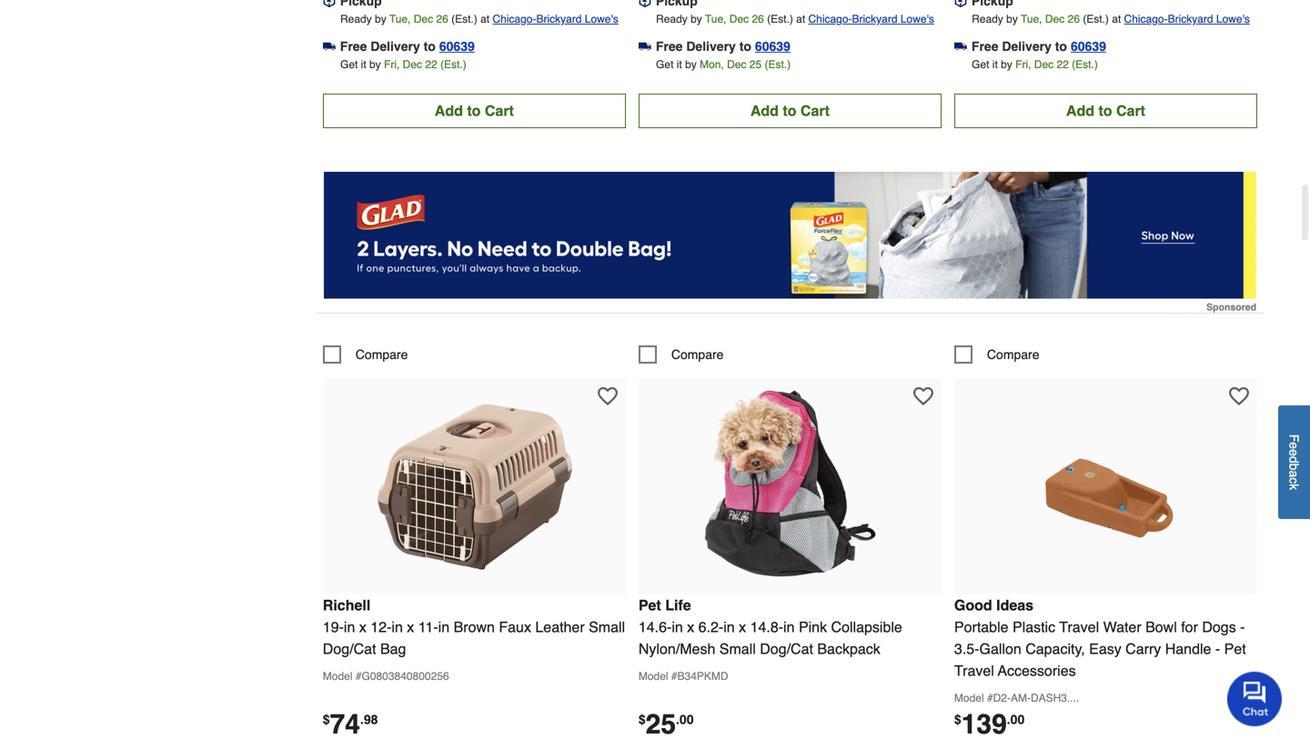 Task type: vqa. For each thing, say whether or not it's contained in the screenshot.
flooring in the left top of the page
no



Task type: describe. For each thing, give the bounding box(es) containing it.
5014600247 element
[[954, 346, 1039, 364]]

brickyard for second chicago-brickyard lowe's button from right
[[852, 13, 898, 25]]

plastic
[[1013, 619, 1055, 636]]

1 x from the left
[[359, 619, 366, 636]]

f
[[1287, 435, 1301, 442]]

it for truck filled icon for first chicago-brickyard lowe's button from the right
[[992, 58, 998, 71]]

leather
[[535, 619, 585, 636]]

ready for 3rd chicago-brickyard lowe's button from the right truck filled icon pickup icon
[[340, 13, 372, 25]]

fri, for truck filled icon for first chicago-brickyard lowe's button from the right
[[1015, 58, 1031, 71]]

d2-
[[993, 692, 1011, 705]]

model for 14.6-in x 6.2-in x 14.8-in pink collapsible nylon/mesh small dog/cat backpack
[[639, 670, 668, 683]]

richell
[[323, 597, 371, 614]]

ready for pickup image
[[656, 13, 688, 25]]

14.6-
[[639, 619, 672, 636]]

26 for first chicago-brickyard lowe's button from the right
[[1068, 13, 1080, 25]]

free delivery to 60639 for truck filled icon for first chicago-brickyard lowe's button from the right
[[972, 39, 1106, 54]]

compare for "1001389976" element
[[671, 347, 724, 362]]

ready by tue, dec 26 (est.) at chicago-brickyard lowe's for 3rd chicago-brickyard lowe's button from the right
[[340, 13, 618, 25]]

$ for the actual price $74.98 element
[[323, 713, 330, 727]]

1 cart from the left
[[485, 102, 514, 119]]

# for good ideas portable plastic travel water bowl for dogs - 3.5-gallon capacity, easy carry handle - pet travel accessories
[[987, 692, 993, 705]]

3 add to cart button from the left
[[954, 94, 1257, 128]]

5 in from the left
[[723, 619, 735, 636]]

60639 button for 3rd chicago-brickyard lowe's button from the right
[[439, 37, 475, 55]]

$ for actual price $25.00 element
[[639, 713, 646, 727]]

tue, for truck filled icon for first chicago-brickyard lowe's button from the right's pickup icon
[[1021, 13, 1042, 25]]

actual price $139.00 element
[[954, 709, 1025, 740]]

carry
[[1126, 641, 1161, 658]]

at for 3rd chicago-brickyard lowe's button from the right
[[480, 13, 490, 25]]

b34pkmd
[[677, 670, 728, 683]]

get for 3rd chicago-brickyard lowe's button from the right truck filled icon
[[340, 58, 358, 71]]

chicago- for second chicago-brickyard lowe's button from right
[[808, 13, 852, 25]]

1 e from the top
[[1287, 442, 1301, 449]]

0 vertical spatial travel
[[1059, 619, 1099, 636]]

6.2-
[[698, 619, 723, 636]]

am-
[[1011, 692, 1031, 705]]

backpack
[[817, 641, 880, 658]]

tue, for 3rd chicago-brickyard lowe's button from the right truck filled icon pickup icon
[[389, 13, 411, 25]]

small inside richell 19-in x 12-in x 11-in brown faux leather small dog/cat bag
[[589, 619, 625, 636]]

14.8-
[[750, 619, 783, 636]]

1 in from the left
[[344, 619, 355, 636]]

get for truck filled icon for first chicago-brickyard lowe's button from the right
[[972, 58, 989, 71]]

5014750793 element
[[323, 346, 408, 364]]

compare for 5014600247 element
[[987, 347, 1039, 362]]

truck filled image for first chicago-brickyard lowe's button from the right
[[954, 40, 967, 53]]

26 for 3rd chicago-brickyard lowe's button from the right
[[436, 13, 448, 25]]

60639 for 3rd chicago-brickyard lowe's button from the right
[[439, 39, 475, 54]]

1 add from the left
[[435, 102, 463, 119]]

12-
[[371, 619, 392, 636]]

richell 19-in x 12-in x 11-in brown faux leather small dog/cat bag image
[[374, 387, 574, 588]]

truck filled image for 3rd chicago-brickyard lowe's button from the right
[[323, 40, 336, 53]]

6 in from the left
[[783, 619, 795, 636]]

b
[[1287, 464, 1301, 471]]

bowl
[[1145, 619, 1177, 636]]

g0803840800256
[[362, 670, 449, 683]]

0 vertical spatial -
[[1240, 619, 1245, 636]]

pet inside good ideas portable plastic travel water bowl for dogs - 3.5-gallon capacity, easy carry handle - pet travel accessories
[[1224, 641, 1246, 658]]

tue, for pickup image
[[705, 13, 726, 25]]

22 for 3rd chicago-brickyard lowe's button from the right
[[425, 58, 437, 71]]

2 in from the left
[[392, 619, 403, 636]]

60639 for second chicago-brickyard lowe's button from right
[[755, 39, 790, 54]]

it for truck filled image
[[677, 58, 682, 71]]

get it by fri, dec 22 (est.) for truck filled icon for first chicago-brickyard lowe's button from the right
[[972, 58, 1098, 71]]

advertisement region
[[324, 172, 1256, 313]]

free for 3rd chicago-brickyard lowe's button from the right truck filled icon
[[340, 39, 367, 54]]

pickup image for truck filled icon for first chicago-brickyard lowe's button from the right
[[954, 0, 967, 7]]

f e e d b a c k
[[1287, 435, 1301, 490]]

ready by tue, dec 26 (est.) at chicago-brickyard lowe's for second chicago-brickyard lowe's button from right
[[656, 13, 934, 25]]

d
[[1287, 456, 1301, 464]]

model # d2-am-dash3....
[[954, 692, 1079, 705]]

handle
[[1165, 641, 1211, 658]]

actual price $74.98 element
[[323, 709, 378, 740]]

richell 19-in x 12-in x 11-in brown faux leather small dog/cat bag
[[323, 597, 625, 658]]

gallon
[[979, 641, 1021, 658]]

model for portable plastic travel water bowl for dogs - 3.5-gallon capacity, easy carry handle - pet travel accessories
[[954, 692, 984, 705]]

dog/cat inside pet life 14.6-in x 6.2-in x 14.8-in pink collapsible nylon/mesh small dog/cat backpack
[[760, 641, 813, 658]]

0 horizontal spatial -
[[1215, 641, 1220, 658]]

a
[[1287, 471, 1301, 478]]

at for first chicago-brickyard lowe's button from the right
[[1112, 13, 1121, 25]]

3 in from the left
[[438, 619, 450, 636]]

truck filled image
[[639, 40, 651, 53]]

free delivery to 60639 for truck filled image
[[656, 39, 790, 54]]

model # b34pkmd
[[639, 670, 728, 683]]



Task type: locate. For each thing, give the bounding box(es) containing it.
ideas
[[996, 597, 1034, 614]]

1 ready from the left
[[340, 13, 372, 25]]

delivery for truck filled icon for first chicago-brickyard lowe's button from the right
[[1002, 39, 1052, 54]]

3 add from the left
[[1066, 102, 1094, 119]]

2 .00 from the left
[[1007, 713, 1025, 727]]

x left 11-
[[407, 619, 414, 636]]

2 free delivery to 60639 from the left
[[656, 39, 790, 54]]

2 22 from the left
[[1057, 58, 1069, 71]]

1 horizontal spatial 60639 button
[[755, 37, 790, 55]]

-
[[1240, 619, 1245, 636], [1215, 641, 1220, 658]]

small inside pet life 14.6-in x 6.2-in x 14.8-in pink collapsible nylon/mesh small dog/cat backpack
[[719, 641, 756, 658]]

get it by mon, dec 25 (est.)
[[656, 58, 791, 71]]

dogs
[[1202, 619, 1236, 636]]

brown
[[454, 619, 495, 636]]

free
[[340, 39, 367, 54], [656, 39, 683, 54], [972, 39, 998, 54]]

$ left .98
[[323, 713, 330, 727]]

ready for truck filled icon for first chicago-brickyard lowe's button from the right's pickup icon
[[972, 13, 1003, 25]]

2 get from the left
[[656, 58, 674, 71]]

2 horizontal spatial model
[[954, 692, 984, 705]]

get
[[340, 58, 358, 71], [656, 58, 674, 71], [972, 58, 989, 71]]

3 chicago- from the left
[[1124, 13, 1168, 25]]

1 horizontal spatial delivery
[[686, 39, 736, 54]]

3 compare from the left
[[987, 347, 1039, 362]]

1 horizontal spatial -
[[1240, 619, 1245, 636]]

get for truck filled image
[[656, 58, 674, 71]]

add
[[435, 102, 463, 119], [750, 102, 779, 119], [1066, 102, 1094, 119]]

in down richell
[[344, 619, 355, 636]]

3 brickyard from the left
[[1168, 13, 1213, 25]]

3 ready by tue, dec 26 (est.) at chicago-brickyard lowe's from the left
[[972, 13, 1250, 25]]

1 pickup image from the left
[[323, 0, 336, 7]]

free delivery to 60639 for 3rd chicago-brickyard lowe's button from the right truck filled icon
[[340, 39, 475, 54]]

0 horizontal spatial add to cart
[[435, 102, 514, 119]]

2 horizontal spatial add to cart button
[[954, 94, 1257, 128]]

1 chicago-brickyard lowe's button from the left
[[493, 10, 618, 28]]

good ideas portable plastic travel water bowl for dogs - 3.5-gallon capacity, easy carry handle - pet travel accessories image
[[1006, 387, 1206, 588]]

pet up 14.6-
[[639, 597, 661, 614]]

0 horizontal spatial free
[[340, 39, 367, 54]]

compare inside 5014750793 'element'
[[356, 347, 408, 362]]

3 add to cart from the left
[[1066, 102, 1145, 119]]

pickup image
[[639, 0, 651, 7]]

25
[[749, 58, 762, 71]]

2 horizontal spatial delivery
[[1002, 39, 1052, 54]]

0 horizontal spatial ready by tue, dec 26 (est.) at chicago-brickyard lowe's
[[340, 13, 618, 25]]

2 horizontal spatial get
[[972, 58, 989, 71]]

22
[[425, 58, 437, 71], [1057, 58, 1069, 71]]

dog/cat inside richell 19-in x 12-in x 11-in brown faux leather small dog/cat bag
[[323, 641, 376, 658]]

1 free from the left
[[340, 39, 367, 54]]

model up the actual price $74.98 element
[[323, 670, 353, 683]]

1 brickyard from the left
[[536, 13, 582, 25]]

good ideas portable plastic travel water bowl for dogs - 3.5-gallon capacity, easy carry handle - pet travel accessories
[[954, 597, 1246, 679]]

2 heart outline image from the left
[[913, 387, 933, 407]]

1 horizontal spatial get it by fri, dec 22 (est.)
[[972, 58, 1098, 71]]

pickup image
[[323, 0, 336, 7], [954, 0, 967, 7]]

1 horizontal spatial add
[[750, 102, 779, 119]]

free for truck filled image
[[656, 39, 683, 54]]

2 chicago-brickyard lowe's button from the left
[[808, 10, 934, 28]]

travel
[[1059, 619, 1099, 636], [954, 663, 994, 679]]

.00 down the model # d2-am-dash3....
[[1007, 713, 1025, 727]]

e
[[1287, 442, 1301, 449], [1287, 449, 1301, 456]]

26 for second chicago-brickyard lowe's button from right
[[752, 13, 764, 25]]

0 horizontal spatial tue,
[[389, 13, 411, 25]]

1 horizontal spatial heart outline image
[[913, 387, 933, 407]]

1 ready by tue, dec 26 (est.) at chicago-brickyard lowe's from the left
[[340, 13, 618, 25]]

2 horizontal spatial $
[[954, 713, 961, 727]]

dog/cat
[[323, 641, 376, 658], [760, 641, 813, 658]]

delivery
[[371, 39, 420, 54], [686, 39, 736, 54], [1002, 39, 1052, 54]]

1 horizontal spatial chicago-
[[808, 13, 852, 25]]

ready by tue, dec 26 (est.) at chicago-brickyard lowe's for first chicago-brickyard lowe's button from the right
[[972, 13, 1250, 25]]

2 get it by fri, dec 22 (est.) from the left
[[972, 58, 1098, 71]]

delivery for truck filled image
[[686, 39, 736, 54]]

0 horizontal spatial brickyard
[[536, 13, 582, 25]]

1 horizontal spatial pickup image
[[954, 0, 967, 7]]

2 e from the top
[[1287, 449, 1301, 456]]

2 60639 button from the left
[[755, 37, 790, 55]]

compare inside "1001389976" element
[[671, 347, 724, 362]]

chat invite button image
[[1227, 671, 1283, 727]]

2 at from the left
[[796, 13, 805, 25]]

e up the d
[[1287, 442, 1301, 449]]

lowe's for first chicago-brickyard lowe's button from the right
[[1216, 13, 1250, 25]]

26
[[436, 13, 448, 25], [752, 13, 764, 25], [1068, 13, 1080, 25]]

0 horizontal spatial delivery
[[371, 39, 420, 54]]

1 it from the left
[[361, 58, 366, 71]]

nylon/mesh
[[639, 641, 715, 658]]

easy
[[1089, 641, 1121, 658]]

at for second chicago-brickyard lowe's button from right
[[796, 13, 805, 25]]

1 horizontal spatial chicago-brickyard lowe's button
[[808, 10, 934, 28]]

compare
[[356, 347, 408, 362], [671, 347, 724, 362], [987, 347, 1039, 362]]

compare for 5014750793 'element'
[[356, 347, 408, 362]]

1 horizontal spatial compare
[[671, 347, 724, 362]]

1 horizontal spatial fri,
[[1015, 58, 1031, 71]]

life
[[665, 597, 691, 614]]

0 horizontal spatial chicago-
[[493, 13, 536, 25]]

0 horizontal spatial #
[[356, 670, 362, 683]]

1 vertical spatial travel
[[954, 663, 994, 679]]

in
[[344, 619, 355, 636], [392, 619, 403, 636], [438, 619, 450, 636], [672, 619, 683, 636], [723, 619, 735, 636], [783, 619, 795, 636]]

1001389976 element
[[639, 346, 724, 364]]

1 fri, from the left
[[384, 58, 400, 71]]

2 horizontal spatial #
[[987, 692, 993, 705]]

1 horizontal spatial cart
[[801, 102, 830, 119]]

2 horizontal spatial 26
[[1068, 13, 1080, 25]]

1 horizontal spatial add to cart
[[750, 102, 830, 119]]

2 add from the left
[[750, 102, 779, 119]]

0 vertical spatial small
[[589, 619, 625, 636]]

brickyard for first chicago-brickyard lowe's button from the right
[[1168, 13, 1213, 25]]

2 it from the left
[[677, 58, 682, 71]]

e up the b
[[1287, 449, 1301, 456]]

1 vertical spatial -
[[1215, 641, 1220, 658]]

by
[[375, 13, 386, 25], [691, 13, 702, 25], [1006, 13, 1018, 25], [369, 58, 381, 71], [685, 58, 697, 71], [1001, 58, 1012, 71]]

x left 6.2-
[[687, 619, 694, 636]]

1 dog/cat from the left
[[323, 641, 376, 658]]

0 horizontal spatial at
[[480, 13, 490, 25]]

1 horizontal spatial get
[[656, 58, 674, 71]]

# up .98
[[356, 670, 362, 683]]

0 horizontal spatial fri,
[[384, 58, 400, 71]]

2 delivery from the left
[[686, 39, 736, 54]]

2 horizontal spatial lowe's
[[1216, 13, 1250, 25]]

3 26 from the left
[[1068, 13, 1080, 25]]

chicago-brickyard lowe's button
[[493, 10, 618, 28], [808, 10, 934, 28], [1124, 10, 1250, 28]]

1 free delivery to 60639 from the left
[[340, 39, 475, 54]]

model down nylon/mesh
[[639, 670, 668, 683]]

1 60639 from the left
[[439, 39, 475, 54]]

1 get from the left
[[340, 58, 358, 71]]

1 heart outline image from the left
[[598, 387, 618, 407]]

accessories
[[998, 663, 1076, 679]]

0 horizontal spatial pickup image
[[323, 0, 336, 7]]

2 horizontal spatial add to cart
[[1066, 102, 1145, 119]]

1 get it by fri, dec 22 (est.) from the left
[[340, 58, 466, 71]]

small down 6.2-
[[719, 641, 756, 658]]

x
[[359, 619, 366, 636], [407, 619, 414, 636], [687, 619, 694, 636], [739, 619, 746, 636]]

1 delivery from the left
[[371, 39, 420, 54]]

3.5-
[[954, 641, 979, 658]]

lowe's for 3rd chicago-brickyard lowe's button from the right
[[585, 13, 618, 25]]

# up actual price $139.00 element
[[987, 692, 993, 705]]

ready
[[340, 13, 372, 25], [656, 13, 688, 25], [972, 13, 1003, 25]]

chicago- for 3rd chicago-brickyard lowe's button from the right
[[493, 13, 536, 25]]

3 ready from the left
[[972, 13, 1003, 25]]

dog/cat down 19-
[[323, 641, 376, 658]]

# for pet life 14.6-in x 6.2-in x 14.8-in pink collapsible nylon/mesh small dog/cat backpack
[[671, 670, 677, 683]]

brickyard
[[536, 13, 582, 25], [852, 13, 898, 25], [1168, 13, 1213, 25]]

delivery for 3rd chicago-brickyard lowe's button from the right truck filled icon
[[371, 39, 420, 54]]

2 horizontal spatial it
[[992, 58, 998, 71]]

1 horizontal spatial dog/cat
[[760, 641, 813, 658]]

1 vertical spatial pet
[[1224, 641, 1246, 658]]

it
[[361, 58, 366, 71], [677, 58, 682, 71], [992, 58, 998, 71]]

truck filled image
[[323, 40, 336, 53], [954, 40, 967, 53]]

chicago-
[[493, 13, 536, 25], [808, 13, 852, 25], [1124, 13, 1168, 25]]

x left 12-
[[359, 619, 366, 636]]

0 horizontal spatial dog/cat
[[323, 641, 376, 658]]

2 chicago- from the left
[[808, 13, 852, 25]]

x left 14.8-
[[739, 619, 746, 636]]

0 horizontal spatial 60639
[[439, 39, 475, 54]]

pickup image for 3rd chicago-brickyard lowe's button from the right truck filled icon
[[323, 0, 336, 7]]

2 horizontal spatial brickyard
[[1168, 13, 1213, 25]]

1 horizontal spatial free delivery to 60639
[[656, 39, 790, 54]]

collapsible
[[831, 619, 902, 636]]

f e e d b a c k button
[[1278, 406, 1310, 519]]

11-
[[418, 619, 438, 636]]

2 pickup image from the left
[[954, 0, 967, 7]]

$ down model # b34pkmd
[[639, 713, 646, 727]]

2 fri, from the left
[[1015, 58, 1031, 71]]

model for 19-in x 12-in x 11-in brown faux leather small dog/cat bag
[[323, 670, 353, 683]]

1 horizontal spatial travel
[[1059, 619, 1099, 636]]

good
[[954, 597, 992, 614]]

4 in from the left
[[672, 619, 683, 636]]

3 free delivery to 60639 from the left
[[972, 39, 1106, 54]]

2 ready by tue, dec 26 (est.) at chicago-brickyard lowe's from the left
[[656, 13, 934, 25]]

compare inside 5014600247 element
[[987, 347, 1039, 362]]

0 horizontal spatial add to cart button
[[323, 94, 626, 128]]

2 horizontal spatial ready
[[972, 13, 1003, 25]]

pet life 14.6-in x 6.2-in x 14.8-in pink collapsible nylon/mesh small dog/cat backpack
[[639, 597, 902, 658]]

for
[[1181, 619, 1198, 636]]

c
[[1287, 478, 1301, 484]]

0 horizontal spatial 22
[[425, 58, 437, 71]]

1 26 from the left
[[436, 13, 448, 25]]

1 add to cart from the left
[[435, 102, 514, 119]]

travel down 3.5-
[[954, 663, 994, 679]]

model left d2- on the right of page
[[954, 692, 984, 705]]

3 60639 from the left
[[1071, 39, 1106, 54]]

.00 for actual price $25.00 element
[[676, 713, 694, 727]]

0 horizontal spatial 26
[[436, 13, 448, 25]]

1 horizontal spatial brickyard
[[852, 13, 898, 25]]

3 it from the left
[[992, 58, 998, 71]]

2 horizontal spatial chicago-brickyard lowe's button
[[1124, 10, 1250, 28]]

brickyard for 3rd chicago-brickyard lowe's button from the right
[[536, 13, 582, 25]]

lowe's for second chicago-brickyard lowe's button from right
[[901, 13, 934, 25]]

2 brickyard from the left
[[852, 13, 898, 25]]

heart outline image
[[598, 387, 618, 407], [913, 387, 933, 407]]

3 at from the left
[[1112, 13, 1121, 25]]

3 cart from the left
[[1116, 102, 1145, 119]]

model
[[323, 670, 353, 683], [639, 670, 668, 683], [954, 692, 984, 705]]

add to cart
[[435, 102, 514, 119], [750, 102, 830, 119], [1066, 102, 1145, 119]]

3 x from the left
[[687, 619, 694, 636]]

2 lowe's from the left
[[901, 13, 934, 25]]

3 get from the left
[[972, 58, 989, 71]]

tue,
[[389, 13, 411, 25], [705, 13, 726, 25], [1021, 13, 1042, 25]]

1 $ from the left
[[323, 713, 330, 727]]

2 x from the left
[[407, 619, 414, 636]]

0 horizontal spatial 60639 button
[[439, 37, 475, 55]]

1 horizontal spatial truck filled image
[[954, 40, 967, 53]]

2 free from the left
[[656, 39, 683, 54]]

free delivery to 60639
[[340, 39, 475, 54], [656, 39, 790, 54], [972, 39, 1106, 54]]

dog/cat down 14.8-
[[760, 641, 813, 658]]

it for 3rd chicago-brickyard lowe's button from the right truck filled icon
[[361, 58, 366, 71]]

$
[[323, 713, 330, 727], [639, 713, 646, 727], [954, 713, 961, 727]]

60639 button
[[439, 37, 475, 55], [755, 37, 790, 55], [1071, 37, 1106, 55]]

1 horizontal spatial 22
[[1057, 58, 1069, 71]]

1 chicago- from the left
[[493, 13, 536, 25]]

1 horizontal spatial $
[[639, 713, 646, 727]]

60639 for first chicago-brickyard lowe's button from the right
[[1071, 39, 1106, 54]]

2 26 from the left
[[752, 13, 764, 25]]

2 horizontal spatial chicago-
[[1124, 13, 1168, 25]]

1 horizontal spatial 26
[[752, 13, 764, 25]]

1 horizontal spatial ready by tue, dec 26 (est.) at chicago-brickyard lowe's
[[656, 13, 934, 25]]

2 horizontal spatial at
[[1112, 13, 1121, 25]]

portable
[[954, 619, 1008, 636]]

1 horizontal spatial ready
[[656, 13, 688, 25]]

2 truck filled image from the left
[[954, 40, 967, 53]]

water
[[1103, 619, 1141, 636]]

get it by fri, dec 22 (est.)
[[340, 58, 466, 71], [972, 58, 1098, 71]]

2 horizontal spatial 60639 button
[[1071, 37, 1106, 55]]

2 horizontal spatial tue,
[[1021, 13, 1042, 25]]

2 dog/cat from the left
[[760, 641, 813, 658]]

chicago- for first chicago-brickyard lowe's button from the right
[[1124, 13, 1168, 25]]

2 horizontal spatial ready by tue, dec 26 (est.) at chicago-brickyard lowe's
[[972, 13, 1250, 25]]

2 horizontal spatial 60639
[[1071, 39, 1106, 54]]

2 $ from the left
[[639, 713, 646, 727]]

0 vertical spatial pet
[[639, 597, 661, 614]]

0 horizontal spatial .00
[[676, 713, 694, 727]]

1 horizontal spatial pet
[[1224, 641, 1246, 658]]

2 ready from the left
[[656, 13, 688, 25]]

in up nylon/mesh
[[672, 619, 683, 636]]

3 lowe's from the left
[[1216, 13, 1250, 25]]

in left pink
[[783, 619, 795, 636]]

1 horizontal spatial #
[[671, 670, 677, 683]]

1 lowe's from the left
[[585, 13, 618, 25]]

model # g0803840800256
[[323, 670, 449, 683]]

22 for first chicago-brickyard lowe's button from the right
[[1057, 58, 1069, 71]]

2 add to cart from the left
[[750, 102, 830, 119]]

2 horizontal spatial free delivery to 60639
[[972, 39, 1106, 54]]

in up 'bag'
[[392, 619, 403, 636]]

fri,
[[384, 58, 400, 71], [1015, 58, 1031, 71]]

bag
[[380, 641, 406, 658]]

pet inside pet life 14.6-in x 6.2-in x 14.8-in pink collapsible nylon/mesh small dog/cat backpack
[[639, 597, 661, 614]]

.00
[[676, 713, 694, 727], [1007, 713, 1025, 727]]

4 x from the left
[[739, 619, 746, 636]]

$ down the model # d2-am-dash3....
[[954, 713, 961, 727]]

dash3....
[[1031, 692, 1079, 705]]

1 horizontal spatial lowe's
[[901, 13, 934, 25]]

1 truck filled image from the left
[[323, 40, 336, 53]]

3 free from the left
[[972, 39, 998, 54]]

1 horizontal spatial small
[[719, 641, 756, 658]]

mon,
[[700, 58, 724, 71]]

pet life 14.6-in x 6.2-in x 14.8-in pink collapsible nylon/mesh small dog/cat backpack image
[[690, 387, 890, 588]]

3 60639 button from the left
[[1071, 37, 1106, 55]]

1 horizontal spatial model
[[639, 670, 668, 683]]

1 tue, from the left
[[389, 13, 411, 25]]

0 horizontal spatial model
[[323, 670, 353, 683]]

.00 for actual price $139.00 element
[[1007, 713, 1025, 727]]

1 horizontal spatial .00
[[1007, 713, 1025, 727]]

dec
[[414, 13, 433, 25], [729, 13, 749, 25], [1045, 13, 1065, 25], [403, 58, 422, 71], [727, 58, 746, 71], [1034, 58, 1054, 71]]

60639 button for second chicago-brickyard lowe's button from right
[[755, 37, 790, 55]]

0 horizontal spatial chicago-brickyard lowe's button
[[493, 10, 618, 28]]

#
[[356, 670, 362, 683], [671, 670, 677, 683], [987, 692, 993, 705]]

faux
[[499, 619, 531, 636]]

2 compare from the left
[[671, 347, 724, 362]]

0 horizontal spatial lowe's
[[585, 13, 618, 25]]

0 horizontal spatial free delivery to 60639
[[340, 39, 475, 54]]

0 horizontal spatial ready
[[340, 13, 372, 25]]

0 horizontal spatial get it by fri, dec 22 (est.)
[[340, 58, 466, 71]]

0 horizontal spatial compare
[[356, 347, 408, 362]]

3 tue, from the left
[[1021, 13, 1042, 25]]

2 horizontal spatial free
[[972, 39, 998, 54]]

60639
[[439, 39, 475, 54], [755, 39, 790, 54], [1071, 39, 1106, 54]]

0 horizontal spatial truck filled image
[[323, 40, 336, 53]]

small right leather
[[589, 619, 625, 636]]

2 horizontal spatial add
[[1066, 102, 1094, 119]]

1 horizontal spatial free
[[656, 39, 683, 54]]

1 horizontal spatial 60639
[[755, 39, 790, 54]]

0 horizontal spatial heart outline image
[[598, 387, 618, 407]]

1 horizontal spatial it
[[677, 58, 682, 71]]

get it by fri, dec 22 (est.) for 3rd chicago-brickyard lowe's button from the right truck filled icon
[[340, 58, 466, 71]]

heart outline image
[[1229, 387, 1249, 407]]

0 horizontal spatial it
[[361, 58, 366, 71]]

- down dogs
[[1215, 641, 1220, 658]]

19-
[[323, 619, 344, 636]]

pet down dogs
[[1224, 641, 1246, 658]]

in left brown
[[438, 619, 450, 636]]

# for richell 19-in x 12-in x 11-in brown faux leather small dog/cat bag
[[356, 670, 362, 683]]

$ for actual price $139.00 element
[[954, 713, 961, 727]]

2 horizontal spatial compare
[[987, 347, 1039, 362]]

2 60639 from the left
[[755, 39, 790, 54]]

small
[[589, 619, 625, 636], [719, 641, 756, 658]]

3 delivery from the left
[[1002, 39, 1052, 54]]

1 at from the left
[[480, 13, 490, 25]]

capacity,
[[1025, 641, 1085, 658]]

free for truck filled icon for first chicago-brickyard lowe's button from the right
[[972, 39, 998, 54]]

- right dogs
[[1240, 619, 1245, 636]]

1 compare from the left
[[356, 347, 408, 362]]

pet
[[639, 597, 661, 614], [1224, 641, 1246, 658]]

1 horizontal spatial tue,
[[705, 13, 726, 25]]

pink
[[799, 619, 827, 636]]

.98
[[360, 713, 378, 727]]

cart
[[485, 102, 514, 119], [801, 102, 830, 119], [1116, 102, 1145, 119]]

.00 down model # b34pkmd
[[676, 713, 694, 727]]

travel up 'capacity,'
[[1059, 619, 1099, 636]]

at
[[480, 13, 490, 25], [796, 13, 805, 25], [1112, 13, 1121, 25]]

0 horizontal spatial travel
[[954, 663, 994, 679]]

1 add to cart button from the left
[[323, 94, 626, 128]]

# down nylon/mesh
[[671, 670, 677, 683]]

60639 button for first chicago-brickyard lowe's button from the right
[[1071, 37, 1106, 55]]

1 vertical spatial small
[[719, 641, 756, 658]]

3 $ from the left
[[954, 713, 961, 727]]

1 22 from the left
[[425, 58, 437, 71]]

k
[[1287, 484, 1301, 490]]

add to cart button
[[323, 94, 626, 128], [639, 94, 942, 128], [954, 94, 1257, 128]]

0 horizontal spatial cart
[[485, 102, 514, 119]]

to
[[424, 39, 436, 54], [739, 39, 751, 54], [1055, 39, 1067, 54], [467, 102, 481, 119], [783, 102, 796, 119], [1098, 102, 1112, 119]]

0 horizontal spatial get
[[340, 58, 358, 71]]

1 60639 button from the left
[[439, 37, 475, 55]]

1 horizontal spatial at
[[796, 13, 805, 25]]

0 horizontal spatial $
[[323, 713, 330, 727]]

fri, for 3rd chicago-brickyard lowe's button from the right truck filled icon
[[384, 58, 400, 71]]

1 .00 from the left
[[676, 713, 694, 727]]

2 add to cart button from the left
[[639, 94, 942, 128]]

2 horizontal spatial cart
[[1116, 102, 1145, 119]]

3 chicago-brickyard lowe's button from the left
[[1124, 10, 1250, 28]]

lowe's
[[585, 13, 618, 25], [901, 13, 934, 25], [1216, 13, 1250, 25]]

actual price $25.00 element
[[639, 709, 694, 740]]

(est.)
[[451, 13, 477, 25], [767, 13, 793, 25], [1083, 13, 1109, 25], [440, 58, 466, 71], [765, 58, 791, 71], [1072, 58, 1098, 71]]

2 tue, from the left
[[705, 13, 726, 25]]

ready by tue, dec 26 (est.) at chicago-brickyard lowe's
[[340, 13, 618, 25], [656, 13, 934, 25], [972, 13, 1250, 25]]

2 cart from the left
[[801, 102, 830, 119]]

in left 14.8-
[[723, 619, 735, 636]]



